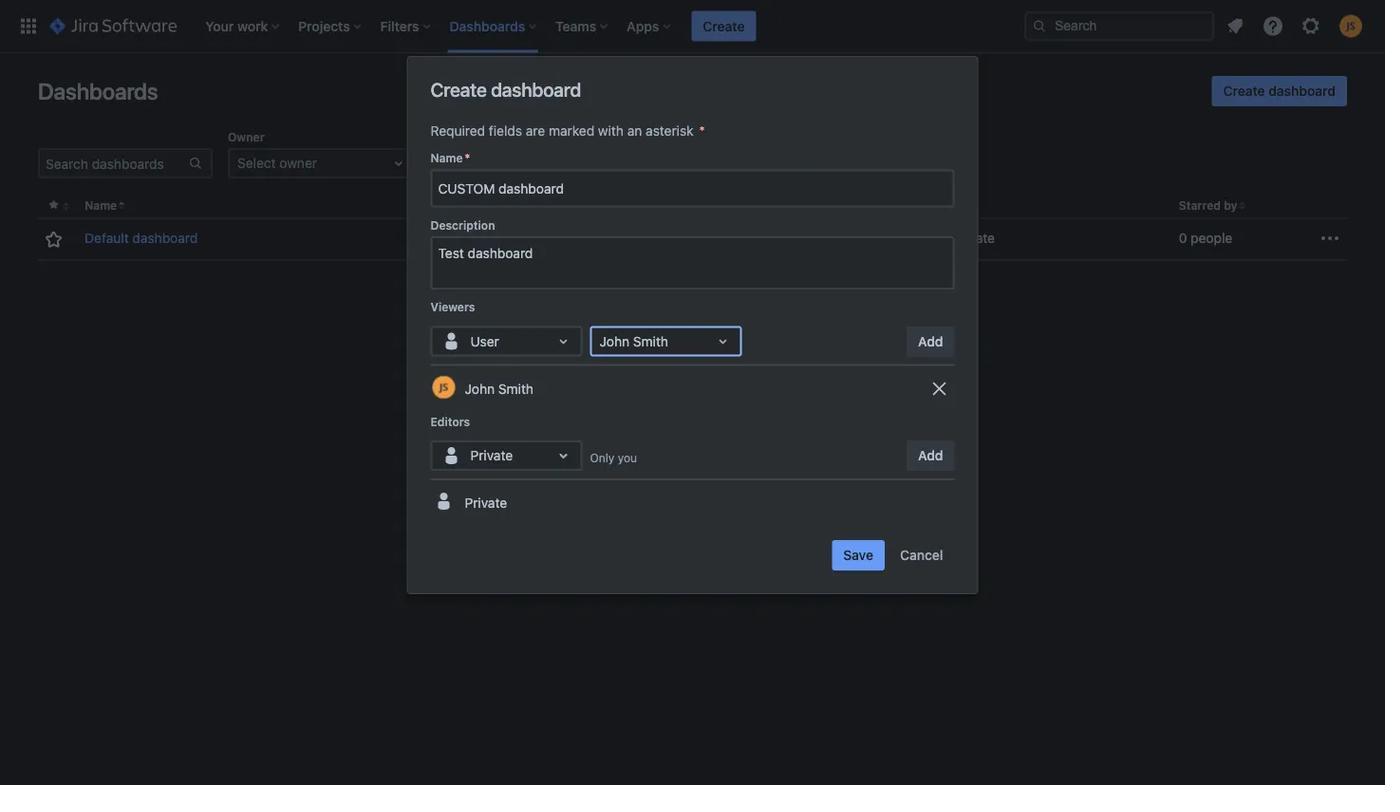 Task type: describe. For each thing, give the bounding box(es) containing it.
create dashboard inside "button"
[[1224, 83, 1336, 99]]

save button
[[832, 540, 885, 571]]

create banner
[[0, 0, 1386, 53]]

star default dashboard image
[[42, 228, 65, 251]]

project
[[485, 155, 528, 171]]

an
[[628, 123, 642, 139]]

fields
[[489, 123, 522, 139]]

owner inside dashboards details element
[[410, 199, 447, 212]]

public
[[692, 230, 730, 246]]

search image
[[1032, 19, 1048, 34]]

marked
[[549, 123, 595, 139]]

cancel button
[[889, 540, 955, 571]]

default dashboard link
[[85, 229, 198, 248]]

description
[[431, 218, 495, 232]]

add button for user
[[907, 326, 955, 357]]

0 horizontal spatial open image
[[552, 444, 575, 467]]

required
[[431, 123, 485, 139]]

starred
[[1179, 199, 1221, 212]]

group
[[690, 155, 726, 171]]

open image for john smith
[[712, 330, 735, 353]]

create dashboard button
[[1212, 76, 1348, 106]]

primary element
[[11, 0, 1025, 53]]

save
[[844, 548, 874, 563]]

0 horizontal spatial john smith
[[465, 381, 534, 396]]

people
[[1191, 230, 1233, 246]]

with
[[598, 123, 624, 139]]

owner button
[[410, 199, 447, 212]]

2 vertical spatial private
[[465, 495, 507, 510]]

add for user
[[918, 333, 944, 349]]

only you
[[590, 451, 637, 464]]

project
[[433, 130, 473, 143]]

viewers inside dashboards details element
[[658, 199, 703, 212]]

select for select project
[[443, 155, 481, 171]]

create button
[[692, 11, 756, 41]]

0 people
[[1179, 230, 1233, 246]]

1 vertical spatial *
[[465, 151, 470, 165]]

are
[[526, 123, 545, 139]]

open image for owner
[[387, 152, 410, 175]]

1 horizontal spatial open image
[[552, 330, 575, 353]]

dashboard inside "button"
[[1269, 83, 1336, 99]]

name *
[[431, 151, 470, 165]]

dashboards
[[38, 78, 158, 104]]

select project
[[443, 155, 528, 171]]

1 horizontal spatial *
[[699, 123, 706, 139]]

name for name *
[[431, 151, 463, 165]]

1 vertical spatial viewers
[[431, 301, 475, 314]]

1 vertical spatial private
[[471, 448, 513, 463]]

1 horizontal spatial dashboard
[[491, 78, 581, 100]]

by
[[1224, 199, 1238, 212]]

private inside dashboards details element
[[953, 230, 995, 246]]

only
[[590, 451, 615, 464]]

dashboards details element
[[38, 194, 1348, 261]]

name button
[[85, 199, 117, 212]]

Search dashboards text field
[[40, 150, 188, 177]]



Task type: locate. For each thing, give the bounding box(es) containing it.
smith down description text box
[[633, 333, 669, 349]]

name down project
[[431, 151, 463, 165]]

1 vertical spatial open image
[[712, 330, 735, 353]]

0 horizontal spatial viewers
[[431, 301, 475, 314]]

you
[[618, 451, 637, 464]]

1 horizontal spatial create
[[703, 18, 745, 34]]

editors
[[919, 199, 958, 212], [431, 415, 470, 428]]

* down project
[[465, 151, 470, 165]]

select down group
[[648, 155, 686, 171]]

dashboard
[[491, 78, 581, 100], [1269, 83, 1336, 99], [132, 230, 198, 246]]

2 horizontal spatial create
[[1224, 83, 1266, 99]]

0 horizontal spatial owner
[[228, 130, 265, 143]]

owner
[[228, 130, 265, 143], [410, 199, 447, 212]]

name up the 'default'
[[85, 199, 117, 212]]

0 vertical spatial add button
[[907, 326, 955, 357]]

1 horizontal spatial select
[[443, 155, 481, 171]]

add down remove viewer permission for user john smith image
[[918, 448, 944, 463]]

john smith
[[600, 333, 669, 349], [465, 381, 534, 396]]

select
[[237, 155, 276, 171], [443, 155, 481, 171], [648, 155, 686, 171]]

create inside button
[[703, 18, 745, 34]]

0 horizontal spatial name
[[85, 199, 117, 212]]

remove viewer permission for user john smith image
[[928, 378, 951, 400]]

2 vertical spatial open image
[[552, 444, 575, 467]]

viewers up user
[[431, 301, 475, 314]]

0 horizontal spatial smith
[[499, 381, 534, 396]]

Search field
[[1025, 11, 1215, 41]]

john
[[600, 333, 630, 349], [465, 381, 495, 396]]

select owner
[[237, 155, 317, 171]]

1 horizontal spatial open image
[[712, 330, 735, 353]]

2 add from the top
[[918, 448, 944, 463]]

private
[[953, 230, 995, 246], [471, 448, 513, 463], [465, 495, 507, 510]]

add for private
[[918, 448, 944, 463]]

1 horizontal spatial john smith
[[600, 333, 669, 349]]

1 vertical spatial owner
[[410, 199, 447, 212]]

add button for private
[[907, 441, 955, 471]]

0 vertical spatial private
[[953, 230, 995, 246]]

select for select owner
[[237, 155, 276, 171]]

1 select from the left
[[237, 155, 276, 171]]

0 horizontal spatial create dashboard
[[431, 78, 581, 100]]

2 select from the left
[[443, 155, 481, 171]]

0 horizontal spatial editors
[[431, 415, 470, 428]]

0 vertical spatial owner
[[228, 130, 265, 143]]

create inside "button"
[[1224, 83, 1266, 99]]

1 horizontal spatial create dashboard
[[1224, 83, 1336, 99]]

add button
[[907, 326, 955, 357], [907, 441, 955, 471]]

2 horizontal spatial open image
[[593, 152, 615, 175]]

1 vertical spatial john smith
[[465, 381, 534, 396]]

1 horizontal spatial editors
[[919, 199, 958, 212]]

2 add button from the top
[[907, 441, 955, 471]]

select group
[[648, 155, 726, 171]]

starred by button
[[1179, 199, 1238, 212]]

2 horizontal spatial dashboard
[[1269, 83, 1336, 99]]

open image right user
[[552, 330, 575, 353]]

user
[[471, 333, 499, 349]]

2 horizontal spatial open image
[[798, 152, 821, 175]]

1 vertical spatial add
[[918, 448, 944, 463]]

1 vertical spatial smith
[[499, 381, 534, 396]]

default dashboard
[[85, 230, 198, 246]]

open image
[[387, 152, 410, 175], [593, 152, 615, 175], [552, 330, 575, 353]]

0 vertical spatial name
[[431, 151, 463, 165]]

1 add from the top
[[918, 333, 944, 349]]

*
[[699, 123, 706, 139], [465, 151, 470, 165]]

add button down remove viewer permission for user john smith image
[[907, 441, 955, 471]]

0 horizontal spatial john
[[465, 381, 495, 396]]

0 horizontal spatial create
[[431, 78, 487, 100]]

2 horizontal spatial select
[[648, 155, 686, 171]]

0 vertical spatial editors
[[919, 199, 958, 212]]

viewers down select group
[[658, 199, 703, 212]]

create
[[703, 18, 745, 34], [431, 78, 487, 100], [1224, 83, 1266, 99]]

owner
[[280, 155, 317, 171]]

3 select from the left
[[648, 155, 686, 171]]

default
[[85, 230, 129, 246]]

select down project
[[443, 155, 481, 171]]

0 vertical spatial john
[[600, 333, 630, 349]]

name
[[431, 151, 463, 165], [85, 199, 117, 212]]

open image
[[798, 152, 821, 175], [712, 330, 735, 353], [552, 444, 575, 467]]

open image for project
[[593, 152, 615, 175]]

owner up description
[[410, 199, 447, 212]]

open image left name *
[[387, 152, 410, 175]]

1 vertical spatial editors
[[431, 415, 470, 428]]

open image for select group
[[798, 152, 821, 175]]

0 vertical spatial *
[[699, 123, 706, 139]]

select for select group
[[648, 155, 686, 171]]

1 horizontal spatial john
[[600, 333, 630, 349]]

1 vertical spatial name
[[85, 199, 117, 212]]

asterisk
[[646, 123, 694, 139]]

1 add button from the top
[[907, 326, 955, 357]]

Description text field
[[431, 236, 955, 290]]

jira software image
[[49, 15, 177, 38], [49, 15, 177, 38]]

Editors text field
[[440, 446, 444, 465]]

1 horizontal spatial smith
[[633, 333, 669, 349]]

1 vertical spatial john
[[465, 381, 495, 396]]

smith down user
[[499, 381, 534, 396]]

required fields are marked with an asterisk *
[[431, 123, 706, 139]]

0 horizontal spatial dashboard
[[132, 230, 198, 246]]

select left owner
[[237, 155, 276, 171]]

1 horizontal spatial owner
[[410, 199, 447, 212]]

group
[[638, 130, 673, 143]]

add
[[918, 333, 944, 349], [918, 448, 944, 463]]

add up remove viewer permission for user john smith image
[[918, 333, 944, 349]]

0 vertical spatial smith
[[633, 333, 669, 349]]

* right asterisk
[[699, 123, 706, 139]]

0 horizontal spatial *
[[465, 151, 470, 165]]

smith
[[633, 333, 669, 349], [499, 381, 534, 396]]

name inside dashboards details element
[[85, 199, 117, 212]]

owner up the select owner
[[228, 130, 265, 143]]

None field
[[433, 171, 953, 206]]

0
[[1179, 230, 1188, 246]]

1 horizontal spatial name
[[431, 151, 463, 165]]

create dashboard
[[431, 78, 581, 100], [1224, 83, 1336, 99]]

0 vertical spatial open image
[[798, 152, 821, 175]]

viewers
[[658, 199, 703, 212], [431, 301, 475, 314]]

0 horizontal spatial open image
[[387, 152, 410, 175]]

name for name
[[85, 199, 117, 212]]

0 vertical spatial john smith
[[600, 333, 669, 349]]

1 horizontal spatial viewers
[[658, 199, 703, 212]]

add button up remove viewer permission for user john smith image
[[907, 326, 955, 357]]

0 vertical spatial add
[[918, 333, 944, 349]]

1 vertical spatial add button
[[907, 441, 955, 471]]

0 horizontal spatial select
[[237, 155, 276, 171]]

open image down "with"
[[593, 152, 615, 175]]

starred by
[[1179, 199, 1238, 212]]

cancel
[[900, 548, 944, 563]]

editors inside dashboards details element
[[919, 199, 958, 212]]

0 vertical spatial viewers
[[658, 199, 703, 212]]



Task type: vqa. For each thing, say whether or not it's contained in the screenshot.
Status within Average Number of Times in Status By Atlassian Displays the average number of times issues have been in a status.
no



